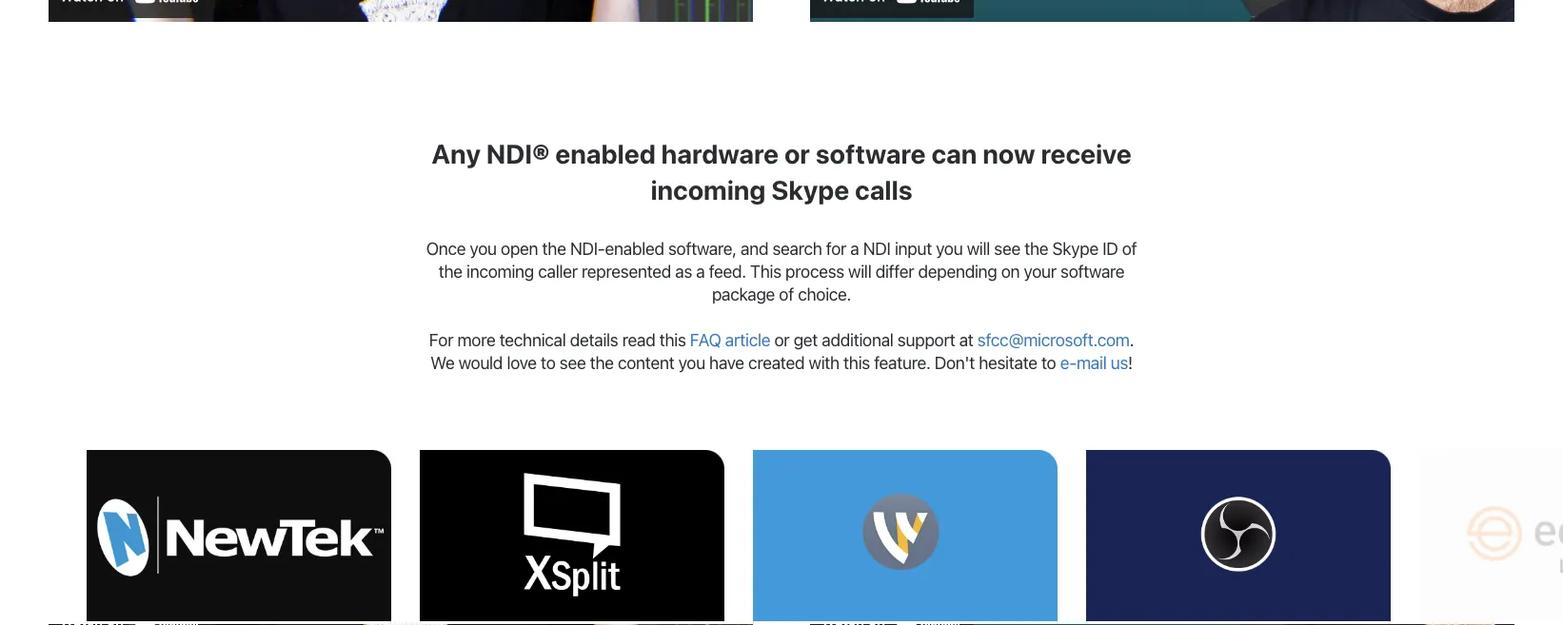 Task type: describe. For each thing, give the bounding box(es) containing it.
obs company logo image
[[1087, 451, 1391, 622]]

once you open the ndi-enabled software, and search for a ndi input you will see the skype id of the incoming caller represented as a feed. this process will differ depending on your software package of choice.
[[426, 239, 1137, 305]]

additional
[[822, 330, 894, 350]]

technical
[[500, 330, 566, 350]]

newtek company logo image
[[87, 451, 391, 622]]

represented
[[582, 261, 671, 282]]

the up caller
[[542, 239, 566, 259]]

software inside any ndi® enabled hardware or software can now receive incoming skype calls
[[816, 139, 926, 170]]

enabled inside once you open the ndi-enabled software, and search for a ndi input you will see the skype id of the incoming caller represented as a feed. this process will differ depending on your software package of choice.
[[605, 239, 664, 259]]

more
[[457, 330, 496, 350]]

content
[[618, 353, 675, 373]]

0 horizontal spatial a
[[696, 261, 705, 282]]

hardware
[[662, 139, 779, 170]]

to
[[541, 353, 556, 373]]

software inside once you open the ndi-enabled software, and search for a ndi input you will see the skype id of the incoming caller represented as a feed. this process will differ depending on your software package of choice.
[[1061, 261, 1125, 282]]

enabled inside any ndi® enabled hardware or software can now receive incoming skype calls
[[556, 139, 656, 170]]

sfcc@microsoft.com
[[978, 330, 1130, 350]]

the inside '. we would love to see the content you have created with this feature. don't hesitate to'
[[590, 353, 614, 373]]

now
[[983, 139, 1036, 170]]

differ
[[876, 261, 914, 282]]

have
[[710, 353, 744, 373]]

for
[[826, 239, 847, 259]]

ndi
[[863, 239, 891, 259]]

wirecast company logo image
[[753, 451, 1058, 622]]

search
[[773, 239, 822, 259]]

e-
[[1061, 353, 1077, 373]]

love
[[507, 353, 537, 373]]

with
[[809, 353, 840, 373]]

process
[[786, 261, 844, 282]]

for more technical details read this faq article or get additional support at sfcc@microsoft.com
[[429, 330, 1130, 350]]

skype inside any ndi® enabled hardware or software can now receive incoming skype calls
[[772, 175, 850, 206]]

on
[[1001, 261, 1020, 282]]

article
[[725, 330, 771, 350]]

we
[[431, 353, 455, 373]]

2 horizontal spatial you
[[936, 239, 963, 259]]

the down once
[[439, 261, 463, 282]]

choice.
[[798, 284, 851, 305]]

input
[[895, 239, 932, 259]]

ndi®
[[486, 139, 550, 170]]

caller
[[538, 261, 578, 282]]

any
[[432, 139, 481, 170]]

hesitate to
[[979, 353, 1056, 373]]

.
[[1130, 330, 1134, 350]]

can
[[932, 139, 977, 170]]

software,
[[668, 239, 737, 259]]



Task type: vqa. For each thing, say whether or not it's contained in the screenshot.
on on the top right
yes



Task type: locate. For each thing, give the bounding box(es) containing it.
feed.
[[709, 261, 746, 282]]

incoming inside any ndi® enabled hardware or software can now receive incoming skype calls
[[651, 175, 766, 206]]

0 horizontal spatial software
[[816, 139, 926, 170]]

and
[[741, 239, 769, 259]]

e-mail us link
[[1061, 353, 1128, 373]]

incoming inside once you open the ndi-enabled software, and search for a ndi input you will see the skype id of the incoming caller represented as a feed. this process will differ depending on your software package of choice.
[[467, 261, 534, 282]]

for
[[429, 330, 453, 350]]

will
[[967, 239, 990, 259], [848, 261, 872, 282]]

you down the faq
[[679, 353, 705, 373]]

0 vertical spatial software
[[816, 139, 926, 170]]

you
[[470, 239, 497, 259], [936, 239, 963, 259], [679, 353, 705, 373]]

1 horizontal spatial incoming
[[651, 175, 766, 206]]

see right to
[[560, 353, 586, 373]]

1 vertical spatial a
[[696, 261, 705, 282]]

the
[[542, 239, 566, 259], [1025, 239, 1049, 259], [439, 261, 463, 282], [590, 353, 614, 373]]

1 vertical spatial enabled
[[605, 239, 664, 259]]

0 horizontal spatial this
[[660, 330, 686, 350]]

incoming down hardware
[[651, 175, 766, 206]]

e-mail us !
[[1061, 353, 1133, 373]]

enabled up represented
[[605, 239, 664, 259]]

id
[[1103, 239, 1118, 259]]

. we would love to see the content you have created with this feature. don't hesitate to
[[431, 330, 1134, 373]]

1 horizontal spatial this
[[844, 353, 870, 373]]

0 horizontal spatial skype
[[772, 175, 850, 206]]

this inside '. we would love to see the content you have created with this feature. don't hesitate to'
[[844, 353, 870, 373]]

calls
[[855, 175, 913, 206]]

of down 'this' at the left
[[779, 284, 794, 305]]

don't
[[935, 353, 975, 373]]

0 vertical spatial of
[[1122, 239, 1137, 259]]

1 horizontal spatial will
[[967, 239, 990, 259]]

1 vertical spatial of
[[779, 284, 794, 305]]

details
[[570, 330, 618, 350]]

1 vertical spatial will
[[848, 261, 872, 282]]

or right hardware
[[785, 139, 810, 170]]

mail us
[[1077, 353, 1128, 373]]

1 vertical spatial skype
[[1053, 239, 1099, 259]]

incoming down open
[[467, 261, 534, 282]]

0 vertical spatial skype
[[772, 175, 850, 206]]

any ndi® enabled hardware or software can now receive incoming skype calls
[[432, 139, 1132, 206]]

!
[[1128, 353, 1133, 373]]

the up your
[[1025, 239, 1049, 259]]

of
[[1122, 239, 1137, 259], [779, 284, 794, 305]]

faq
[[690, 330, 721, 350]]

1 horizontal spatial see
[[994, 239, 1021, 259]]

1 vertical spatial software
[[1061, 261, 1125, 282]]

feature.
[[874, 353, 931, 373]]

0 vertical spatial will
[[967, 239, 990, 259]]

software down id
[[1061, 261, 1125, 282]]

you inside '. we would love to see the content you have created with this feature. don't hesitate to'
[[679, 353, 705, 373]]

support
[[898, 330, 955, 350]]

0 vertical spatial or
[[785, 139, 810, 170]]

incoming
[[651, 175, 766, 206], [467, 261, 534, 282]]

0 horizontal spatial see
[[560, 353, 586, 373]]

skype left id
[[1053, 239, 1099, 259]]

once
[[426, 239, 466, 259]]

0 vertical spatial see
[[994, 239, 1021, 259]]

software up calls at right top
[[816, 139, 926, 170]]

0 vertical spatial enabled
[[556, 139, 656, 170]]

your
[[1024, 261, 1057, 282]]

depending
[[918, 261, 997, 282]]

0 horizontal spatial you
[[470, 239, 497, 259]]

this left the faq
[[660, 330, 686, 350]]

of right id
[[1122, 239, 1137, 259]]

will down ndi
[[848, 261, 872, 282]]

see inside '. we would love to see the content you have created with this feature. don't hesitate to'
[[560, 353, 586, 373]]

enabled
[[556, 139, 656, 170], [605, 239, 664, 259]]

1 vertical spatial incoming
[[467, 261, 534, 282]]

see inside once you open the ndi-enabled software, and search for a ndi input you will see the skype id of the incoming caller represented as a feed. this process will differ depending on your software package of choice.
[[994, 239, 1021, 259]]

skype
[[772, 175, 850, 206], [1053, 239, 1099, 259]]

receive
[[1041, 139, 1132, 170]]

this down the 'additional'
[[844, 353, 870, 373]]

created
[[749, 353, 805, 373]]

this
[[660, 330, 686, 350], [844, 353, 870, 373]]

this
[[750, 261, 782, 282]]

get
[[794, 330, 818, 350]]

you up depending
[[936, 239, 963, 259]]

you left open
[[470, 239, 497, 259]]

1 vertical spatial see
[[560, 353, 586, 373]]

0 vertical spatial this
[[660, 330, 686, 350]]

will up depending
[[967, 239, 990, 259]]

skype inside once you open the ndi-enabled software, and search for a ndi input you will see the skype id of the incoming caller represented as a feed. this process will differ depending on your software package of choice.
[[1053, 239, 1099, 259]]

would
[[459, 353, 503, 373]]

1 vertical spatial or
[[775, 330, 790, 350]]

1 horizontal spatial of
[[1122, 239, 1137, 259]]

xsplit company logo image
[[420, 451, 725, 622]]

or inside any ndi® enabled hardware or software can now receive incoming skype calls
[[785, 139, 810, 170]]

at
[[960, 330, 974, 350]]

faq article link
[[690, 330, 771, 350]]

or
[[785, 139, 810, 170], [775, 330, 790, 350]]

1 vertical spatial this
[[844, 353, 870, 373]]

1 horizontal spatial skype
[[1053, 239, 1099, 259]]

ndi-
[[570, 239, 605, 259]]

read
[[623, 330, 656, 350]]

package
[[712, 284, 775, 305]]

0 vertical spatial a
[[851, 239, 859, 259]]

1 horizontal spatial software
[[1061, 261, 1125, 282]]

1 horizontal spatial you
[[679, 353, 705, 373]]

enabled right ndi®
[[556, 139, 656, 170]]

as
[[675, 261, 692, 282]]

the down the details
[[590, 353, 614, 373]]

0 horizontal spatial incoming
[[467, 261, 534, 282]]

software
[[816, 139, 926, 170], [1061, 261, 1125, 282]]

a
[[851, 239, 859, 259], [696, 261, 705, 282]]

open
[[501, 239, 538, 259]]

sfcc@microsoft.com link
[[978, 330, 1130, 350]]

0 vertical spatial incoming
[[651, 175, 766, 206]]

1 horizontal spatial a
[[851, 239, 859, 259]]

0 horizontal spatial of
[[779, 284, 794, 305]]

see
[[994, 239, 1021, 259], [560, 353, 586, 373]]

skype up search at the top of page
[[772, 175, 850, 206]]

a right for
[[851, 239, 859, 259]]

or up created
[[775, 330, 790, 350]]

a right as
[[696, 261, 705, 282]]

0 horizontal spatial will
[[848, 261, 872, 282]]

see up on
[[994, 239, 1021, 259]]



